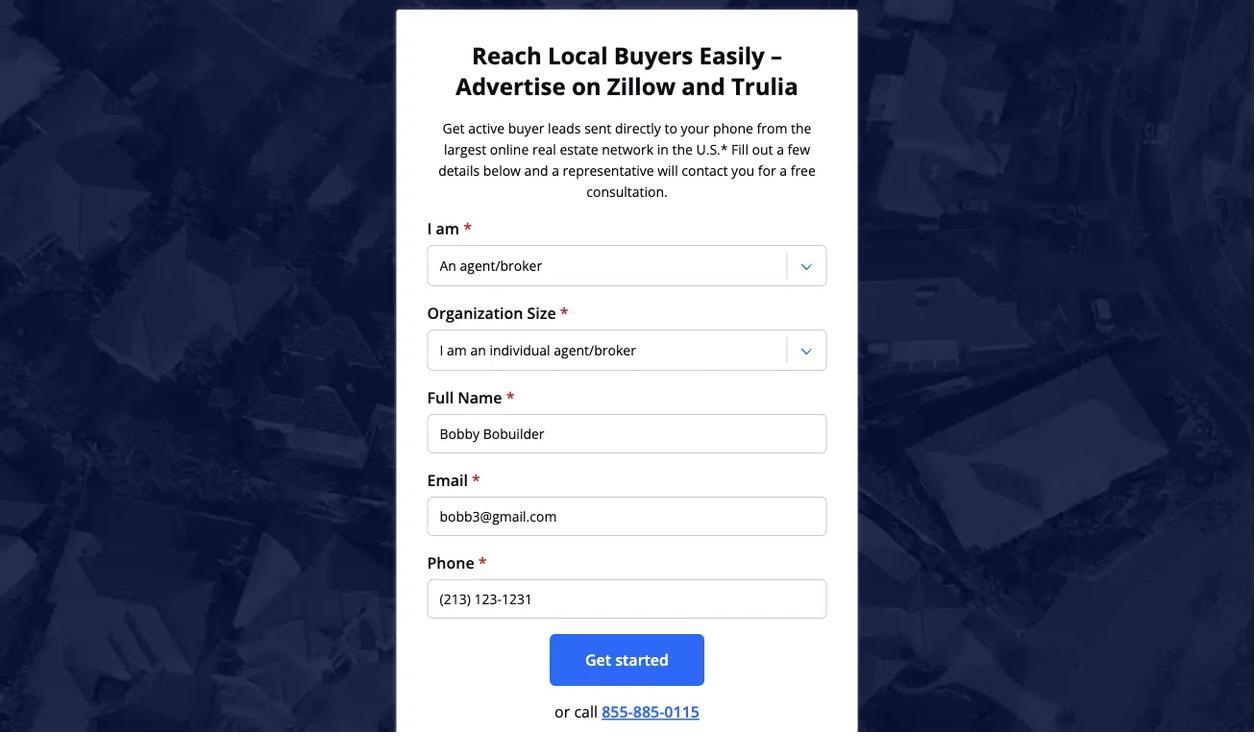 Task type: vqa. For each thing, say whether or not it's contained in the screenshot.
'group'
no



Task type: locate. For each thing, give the bounding box(es) containing it.
* right phone
[[479, 553, 487, 574]]

you
[[732, 161, 755, 179]]

or call 855-885-0115
[[555, 702, 700, 723]]

email
[[427, 470, 468, 491]]

and
[[682, 71, 726, 102], [525, 161, 549, 179]]

–
[[771, 40, 783, 71]]

or
[[555, 702, 570, 723]]

network
[[602, 140, 654, 158]]

* for full name *
[[506, 388, 515, 408]]

out
[[753, 140, 774, 158]]

0 vertical spatial and
[[682, 71, 726, 102]]

sent
[[585, 119, 612, 137]]

0115
[[665, 702, 700, 723]]

and down real
[[525, 161, 549, 179]]

fill
[[732, 140, 749, 158]]

buyers
[[614, 40, 694, 71]]

i am *
[[427, 218, 472, 239]]

1 horizontal spatial and
[[682, 71, 726, 102]]

leads
[[548, 119, 581, 137]]

*
[[464, 218, 472, 239], [560, 303, 569, 324], [506, 388, 515, 408], [472, 470, 481, 491], [479, 553, 487, 574]]

free
[[791, 161, 816, 179]]

phone
[[713, 119, 754, 137]]

the right in
[[673, 140, 693, 158]]

from
[[757, 119, 788, 137]]

in
[[657, 140, 669, 158]]

advertise
[[456, 71, 566, 102]]

easily
[[700, 40, 765, 71]]

directly
[[615, 119, 661, 137]]

0 horizontal spatial the
[[673, 140, 693, 158]]

1 horizontal spatial the
[[791, 119, 812, 137]]

None submit
[[550, 635, 705, 687]]

your
[[681, 119, 710, 137]]

None email field
[[427, 497, 827, 537]]

1 vertical spatial and
[[525, 161, 549, 179]]

contact
[[682, 161, 728, 179]]

1 vertical spatial the
[[673, 140, 693, 158]]

the up few
[[791, 119, 812, 137]]

None telephone field
[[427, 580, 827, 619]]

local
[[548, 40, 608, 71]]

and up your
[[682, 71, 726, 102]]

* right size
[[560, 303, 569, 324]]

phone
[[427, 553, 475, 574]]

to
[[665, 119, 678, 137]]

None text field
[[427, 414, 827, 454]]

0 horizontal spatial and
[[525, 161, 549, 179]]

* right am
[[464, 218, 472, 239]]

on
[[572, 71, 602, 102]]

few
[[788, 140, 811, 158]]

name
[[458, 388, 502, 408]]

a
[[777, 140, 785, 158], [552, 161, 560, 179], [780, 161, 788, 179]]

size
[[528, 303, 556, 324]]

* for organization size *
[[560, 303, 569, 324]]

full name *
[[427, 388, 515, 408]]

the
[[791, 119, 812, 137], [673, 140, 693, 158]]

consultation.
[[587, 182, 668, 200]]

0 vertical spatial the
[[791, 119, 812, 137]]

* right name
[[506, 388, 515, 408]]



Task type: describe. For each thing, give the bounding box(es) containing it.
* for i am *
[[464, 218, 472, 239]]

for
[[759, 161, 777, 179]]

online
[[490, 140, 529, 158]]

phone *
[[427, 553, 487, 574]]

organization
[[427, 303, 524, 324]]

* right email at bottom
[[472, 470, 481, 491]]

885-
[[633, 702, 665, 723]]

email *
[[427, 470, 481, 491]]

get
[[443, 119, 465, 137]]

call
[[574, 702, 598, 723]]

representative
[[563, 161, 654, 179]]

trulia
[[732, 71, 799, 102]]

active
[[469, 119, 505, 137]]

u.s.*
[[697, 140, 728, 158]]

855-885-0115 link
[[602, 702, 700, 723]]

will
[[658, 161, 679, 179]]

below
[[483, 161, 521, 179]]

reach
[[472, 40, 542, 71]]

a right for
[[780, 161, 788, 179]]

buyer
[[508, 119, 545, 137]]

largest
[[444, 140, 487, 158]]

a down real
[[552, 161, 560, 179]]

and inside get active buyer leads sent directly to your phone from the largest online real estate network in the u.s.* fill out a few details below and a representative will contact you for a free consultation.
[[525, 161, 549, 179]]

a right out
[[777, 140, 785, 158]]

details
[[439, 161, 480, 179]]

855-
[[602, 702, 633, 723]]

get active buyer leads sent directly to your phone from the largest online real estate network in the u.s.* fill out a few details below and a representative will contact you for a free consultation.
[[439, 119, 816, 200]]

real
[[533, 140, 557, 158]]

zillow
[[608, 71, 676, 102]]

and inside reach local buyers easily – advertise on zillow and trulia
[[682, 71, 726, 102]]

i
[[427, 218, 432, 239]]

organization size *
[[427, 303, 569, 324]]

estate
[[560, 140, 599, 158]]

am
[[436, 218, 460, 239]]

reach local buyers easily – advertise on zillow and trulia
[[456, 40, 799, 102]]

full
[[427, 388, 454, 408]]



